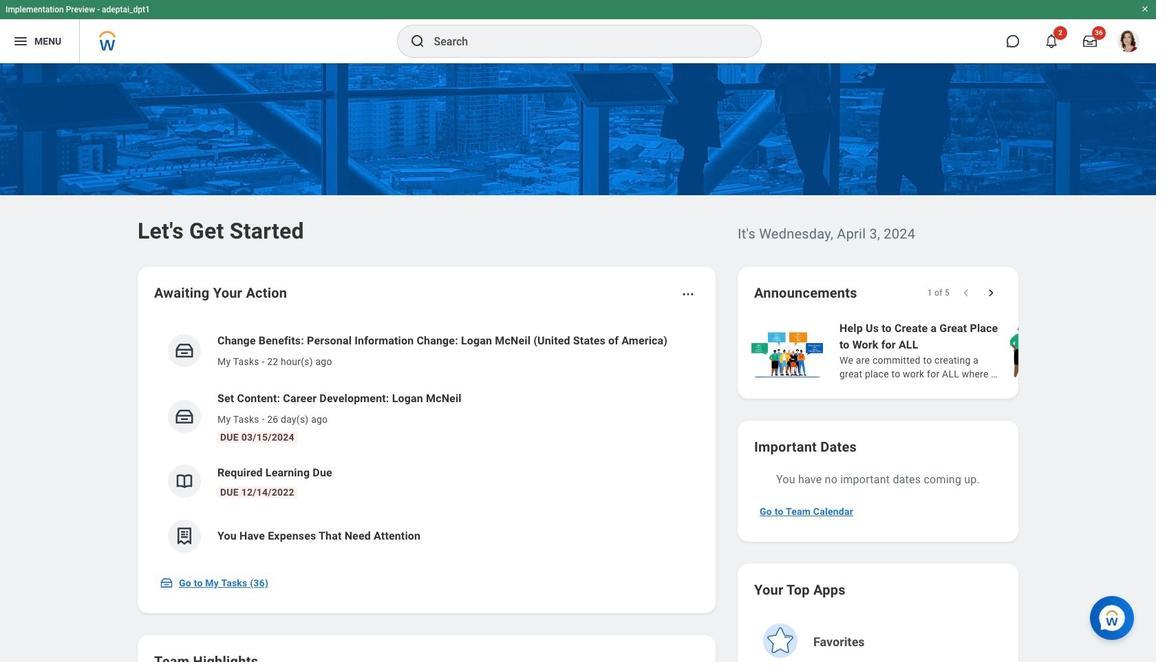 Task type: describe. For each thing, give the bounding box(es) containing it.
book open image
[[174, 471, 195, 492]]

Search Workday  search field
[[434, 26, 733, 56]]

0 horizontal spatial list
[[154, 322, 699, 564]]

dashboard expenses image
[[174, 527, 195, 547]]

inbox image
[[174, 407, 195, 427]]

chevron right small image
[[984, 286, 998, 300]]

inbox large image
[[1083, 34, 1097, 48]]

search image
[[409, 33, 426, 50]]



Task type: locate. For each thing, give the bounding box(es) containing it.
close environment banner image
[[1141, 5, 1149, 13]]

1 vertical spatial inbox image
[[160, 577, 173, 591]]

chevron left small image
[[960, 286, 973, 300]]

1 horizontal spatial inbox image
[[174, 341, 195, 361]]

list
[[749, 319, 1156, 383], [154, 322, 699, 564]]

1 horizontal spatial list
[[749, 319, 1156, 383]]

0 vertical spatial inbox image
[[174, 341, 195, 361]]

related actions image
[[681, 288, 695, 301]]

main content
[[0, 63, 1156, 663]]

justify image
[[12, 33, 29, 50]]

inbox image
[[174, 341, 195, 361], [160, 577, 173, 591]]

banner
[[0, 0, 1156, 63]]

0 horizontal spatial inbox image
[[160, 577, 173, 591]]

profile logan mcneil image
[[1118, 30, 1140, 55]]

notifications large image
[[1045, 34, 1059, 48]]

status
[[928, 288, 950, 299]]



Task type: vqa. For each thing, say whether or not it's contained in the screenshot.
the More (3)
no



